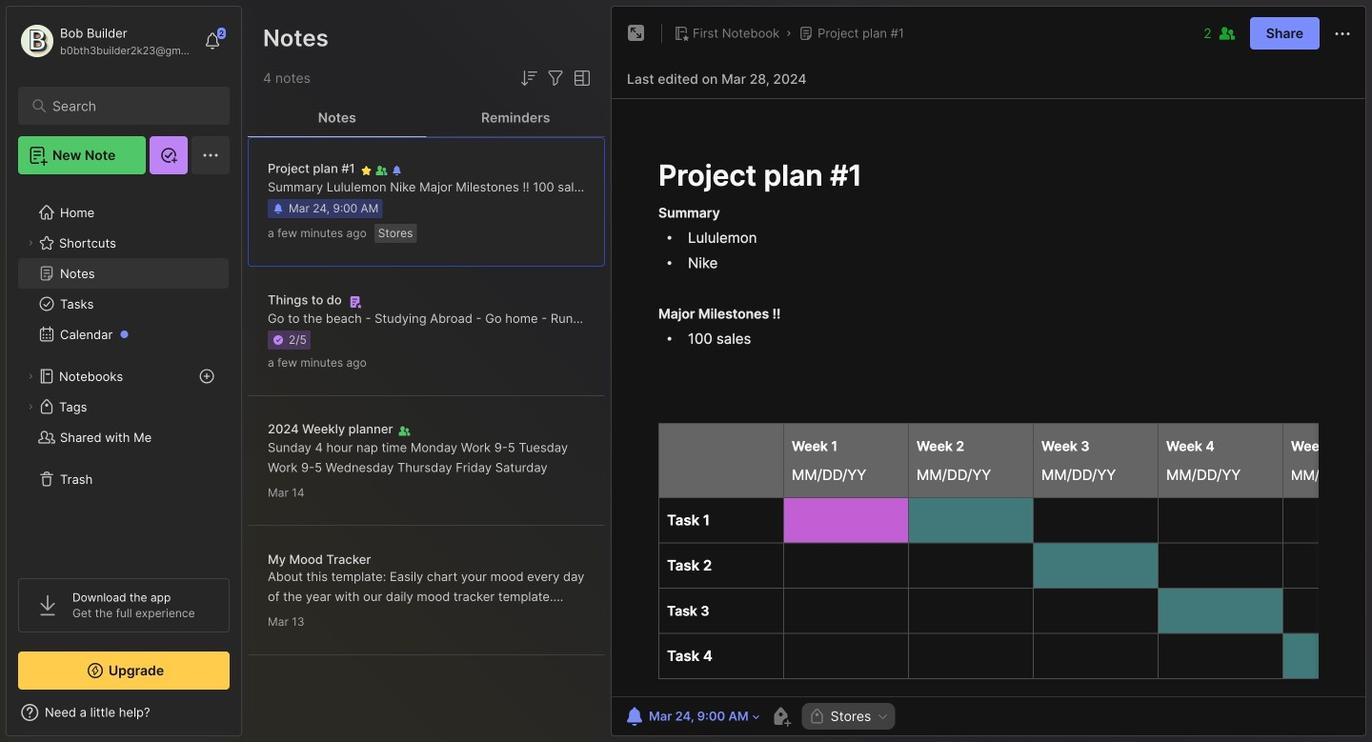 Task type: locate. For each thing, give the bounding box(es) containing it.
none search field inside main element
[[52, 94, 205, 117]]

tree
[[7, 186, 241, 562]]

expand note image
[[625, 22, 648, 45]]

note window element
[[611, 6, 1367, 742]]

more actions image
[[1332, 22, 1355, 45]]

Note Editor text field
[[612, 98, 1366, 697]]

None search field
[[52, 94, 205, 117]]

tab list
[[248, 99, 605, 137]]

Search text field
[[52, 97, 205, 115]]

expand tags image
[[25, 401, 36, 413]]

Add filters field
[[544, 67, 567, 90]]



Task type: vqa. For each thing, say whether or not it's contained in the screenshot.
the your
no



Task type: describe. For each thing, give the bounding box(es) containing it.
Sort options field
[[518, 67, 541, 90]]

Edit reminder field
[[622, 704, 762, 730]]

View options field
[[567, 67, 594, 90]]

expand notebooks image
[[25, 371, 36, 382]]

tree inside main element
[[7, 186, 241, 562]]

click to collapse image
[[241, 707, 255, 730]]

main element
[[0, 0, 248, 743]]

More actions field
[[1332, 21, 1355, 45]]

Account field
[[18, 22, 195, 60]]

Stores Tag actions field
[[872, 710, 890, 724]]

add tag image
[[770, 706, 793, 728]]

add filters image
[[544, 67, 567, 90]]

WHAT'S NEW field
[[7, 698, 241, 728]]



